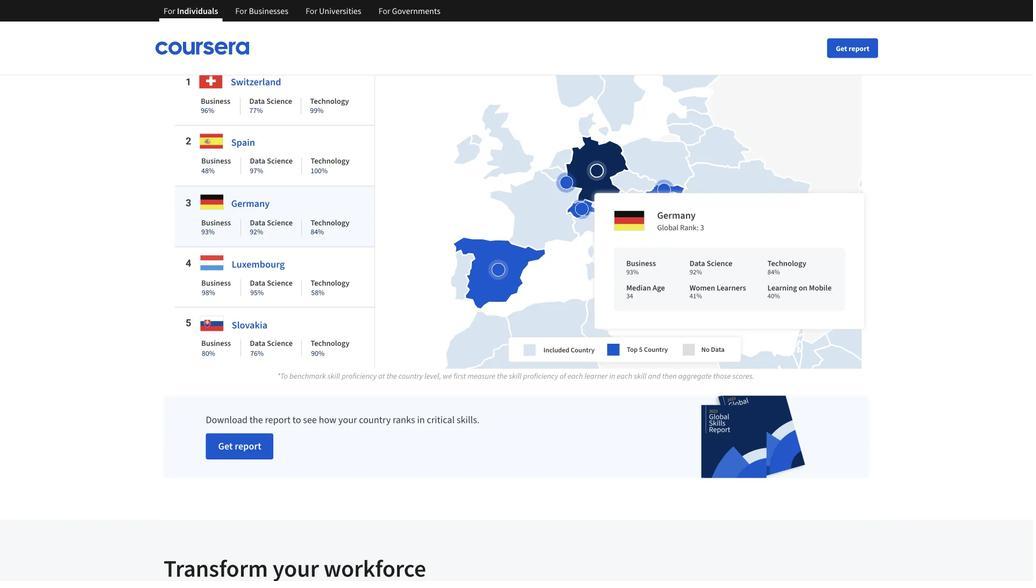 Task type: vqa. For each thing, say whether or not it's contained in the screenshot.
topics
no



Task type: locate. For each thing, give the bounding box(es) containing it.
for left governments
[[379, 5, 390, 16]]

for left universities
[[306, 5, 317, 16]]

for left individuals
[[164, 5, 175, 16]]

2 for from the left
[[235, 5, 247, 16]]

for individuals
[[164, 5, 218, 16]]

4 for from the left
[[379, 5, 390, 16]]

for for universities
[[306, 5, 317, 16]]

for
[[164, 5, 175, 16], [235, 5, 247, 16], [306, 5, 317, 16], [379, 5, 390, 16]]

coursera logo image
[[155, 41, 250, 55]]

1 for from the left
[[164, 5, 175, 16]]

report
[[849, 43, 869, 53]]

for for individuals
[[164, 5, 175, 16]]

3 for from the left
[[306, 5, 317, 16]]

for left the businesses
[[235, 5, 247, 16]]

get report button
[[827, 38, 878, 58]]



Task type: describe. For each thing, give the bounding box(es) containing it.
for universities
[[306, 5, 361, 16]]

get
[[836, 43, 847, 53]]

governments
[[392, 5, 440, 16]]

individuals
[[177, 5, 218, 16]]

for for businesses
[[235, 5, 247, 16]]

for governments
[[379, 5, 440, 16]]

get report
[[836, 43, 869, 53]]

banner navigation
[[155, 0, 449, 22]]

for for governments
[[379, 5, 390, 16]]

universities
[[319, 5, 361, 16]]

businesses
[[249, 5, 288, 16]]

for businesses
[[235, 5, 288, 16]]



